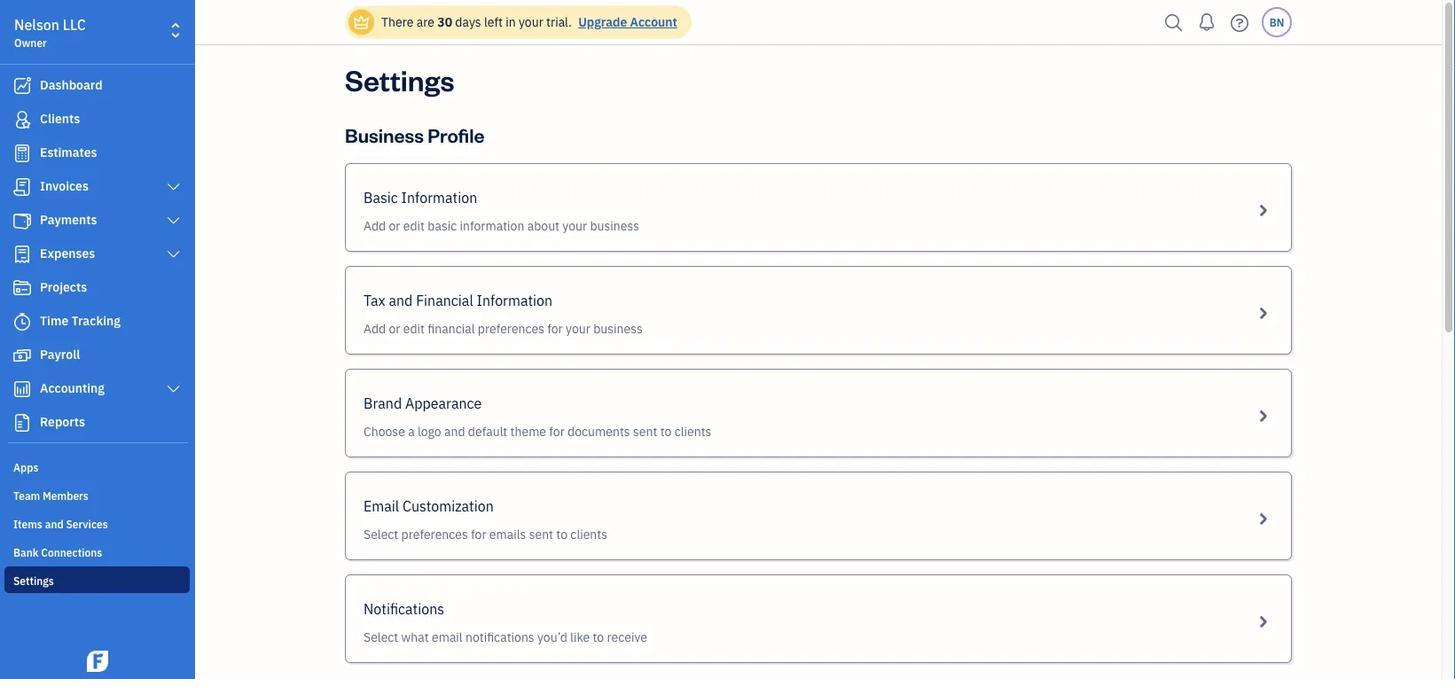 Task type: locate. For each thing, give the bounding box(es) containing it.
chevron large down image for payments
[[166, 214, 182, 228]]

0 vertical spatial and
[[389, 291, 413, 310]]

business profile
[[345, 122, 485, 147]]

business for tax and financial information
[[594, 321, 643, 337]]

account
[[630, 14, 678, 30]]

information
[[402, 189, 478, 207], [477, 291, 553, 310]]

settings down bank
[[13, 574, 54, 588]]

1 vertical spatial preferences
[[402, 527, 468, 543]]

reports
[[40, 414, 85, 430]]

0 horizontal spatial settings
[[13, 574, 54, 588]]

1 horizontal spatial and
[[389, 291, 413, 310]]

basic information
[[364, 189, 478, 207]]

items and services link
[[4, 510, 190, 537]]

1 vertical spatial business
[[594, 321, 643, 337]]

0 horizontal spatial sent
[[529, 527, 554, 543]]

business for basic information
[[590, 218, 640, 234]]

like
[[571, 630, 590, 646]]

chevron large down image inside payments link
[[166, 214, 182, 228]]

owner
[[14, 35, 47, 50]]

money image
[[12, 347, 33, 365]]

bn
[[1270, 15, 1285, 29]]

0 vertical spatial clients
[[675, 424, 712, 440]]

1 edit from the top
[[404, 218, 425, 234]]

to right like
[[593, 630, 604, 646]]

emails
[[490, 527, 526, 543]]

and
[[389, 291, 413, 310], [445, 424, 465, 440], [45, 517, 64, 531]]

edit left financial
[[404, 321, 425, 337]]

1 vertical spatial settings
[[13, 574, 54, 588]]

financial
[[428, 321, 475, 337]]

appearance
[[405, 394, 482, 413]]

0 vertical spatial to
[[661, 424, 672, 440]]

2 edit from the top
[[404, 321, 425, 337]]

2 vertical spatial your
[[566, 321, 591, 337]]

basic
[[428, 218, 457, 234]]

dashboard image
[[12, 77, 33, 95]]

0 horizontal spatial to
[[557, 527, 568, 543]]

or down basic
[[389, 218, 401, 234]]

a
[[408, 424, 415, 440]]

settings down there
[[345, 60, 455, 98]]

for
[[548, 321, 563, 337], [550, 424, 565, 440], [471, 527, 487, 543]]

1 vertical spatial select
[[364, 630, 399, 646]]

select what email notifications you'd like to receive
[[364, 630, 648, 646]]

bn button
[[1263, 7, 1293, 37]]

2 chevron large down image from the top
[[166, 214, 182, 228]]

clients
[[40, 110, 80, 127]]

in
[[506, 14, 516, 30]]

to right the emails
[[557, 527, 568, 543]]

0 vertical spatial sent
[[633, 424, 658, 440]]

0 vertical spatial or
[[389, 218, 401, 234]]

chevron large down image for expenses
[[166, 248, 182, 262]]

expense image
[[12, 246, 33, 264]]

and for services
[[45, 517, 64, 531]]

there are 30 days left in your trial. upgrade account
[[382, 14, 678, 30]]

trial.
[[547, 14, 572, 30]]

4 chevron large down image from the top
[[166, 382, 182, 397]]

select preferences for emails sent to clients
[[364, 527, 608, 543]]

preferences down email customization
[[402, 527, 468, 543]]

or for and
[[389, 321, 401, 337]]

email customization
[[364, 497, 494, 516]]

select for notifications
[[364, 630, 399, 646]]

invoices link
[[4, 171, 190, 203]]

1 horizontal spatial to
[[593, 630, 604, 646]]

add or edit basic information about your business
[[364, 218, 640, 234]]

report image
[[12, 414, 33, 432]]

1 chevron large down image from the top
[[166, 180, 182, 194]]

payroll
[[40, 346, 80, 363]]

sent right the emails
[[529, 527, 554, 543]]

documents
[[568, 424, 631, 440]]

clients
[[675, 424, 712, 440], [571, 527, 608, 543]]

chevron large down image up expenses link
[[166, 214, 182, 228]]

1 vertical spatial edit
[[404, 321, 425, 337]]

3 chevron large down image from the top
[[166, 248, 182, 262]]

chevron large down image inside invoices link
[[166, 180, 182, 194]]

estimate image
[[12, 145, 33, 162]]

and inside the 'main' element
[[45, 517, 64, 531]]

0 vertical spatial edit
[[404, 218, 425, 234]]

chevron large down image inside accounting link
[[166, 382, 182, 397]]

information up the add or edit financial preferences for your business
[[477, 291, 553, 310]]

chevron large down image up payments link
[[166, 180, 182, 194]]

2 vertical spatial and
[[45, 517, 64, 531]]

2 add from the top
[[364, 321, 386, 337]]

edit left basic at left top
[[404, 218, 425, 234]]

0 vertical spatial add
[[364, 218, 386, 234]]

0 horizontal spatial clients
[[571, 527, 608, 543]]

1 horizontal spatial clients
[[675, 424, 712, 440]]

add
[[364, 218, 386, 234], [364, 321, 386, 337]]

1 vertical spatial clients
[[571, 527, 608, 543]]

tracking
[[71, 313, 121, 329]]

sent right documents
[[633, 424, 658, 440]]

choose a logo and default theme for documents sent to clients
[[364, 424, 712, 440]]

items and services
[[13, 517, 108, 531]]

chevron large down image for invoices
[[166, 180, 182, 194]]

select
[[364, 527, 399, 543], [364, 630, 399, 646]]

1 vertical spatial or
[[389, 321, 401, 337]]

chevron large down image up "reports" link
[[166, 382, 182, 397]]

1 horizontal spatial preferences
[[478, 321, 545, 337]]

add down basic
[[364, 218, 386, 234]]

or left financial
[[389, 321, 401, 337]]

payments
[[40, 212, 97, 228]]

0 vertical spatial preferences
[[478, 321, 545, 337]]

chevron large down image
[[166, 180, 182, 194], [166, 214, 182, 228], [166, 248, 182, 262], [166, 382, 182, 397]]

bank connections link
[[4, 539, 190, 565]]

business
[[590, 218, 640, 234], [594, 321, 643, 337]]

crown image
[[352, 13, 371, 31]]

projects link
[[4, 272, 190, 304]]

preferences
[[478, 321, 545, 337], [402, 527, 468, 543]]

theme
[[511, 424, 547, 440]]

services
[[66, 517, 108, 531]]

time
[[40, 313, 69, 329]]

you'd
[[538, 630, 568, 646]]

connections
[[41, 546, 102, 560]]

your for tax and financial information
[[566, 321, 591, 337]]

0 horizontal spatial and
[[45, 517, 64, 531]]

notifications image
[[1193, 4, 1222, 40]]

or
[[389, 218, 401, 234], [389, 321, 401, 337]]

accounting
[[40, 380, 105, 397]]

select down 'email'
[[364, 527, 399, 543]]

1 or from the top
[[389, 218, 401, 234]]

1 vertical spatial and
[[445, 424, 465, 440]]

sent
[[633, 424, 658, 440], [529, 527, 554, 543]]

dashboard
[[40, 77, 103, 93]]

and right items
[[45, 517, 64, 531]]

1 select from the top
[[364, 527, 399, 543]]

and right tax
[[389, 291, 413, 310]]

preferences right financial
[[478, 321, 545, 337]]

there
[[382, 14, 414, 30]]

days
[[455, 14, 481, 30]]

accounting link
[[4, 374, 190, 405]]

timer image
[[12, 313, 33, 331]]

members
[[43, 489, 89, 503]]

chevron large down image inside expenses link
[[166, 248, 182, 262]]

apps
[[13, 460, 39, 475]]

your
[[519, 14, 544, 30], [563, 218, 588, 234], [566, 321, 591, 337]]

1 vertical spatial to
[[557, 527, 568, 543]]

0 vertical spatial information
[[402, 189, 478, 207]]

1 horizontal spatial sent
[[633, 424, 658, 440]]

chart image
[[12, 381, 33, 398]]

1 vertical spatial add
[[364, 321, 386, 337]]

or for information
[[389, 218, 401, 234]]

add down tax
[[364, 321, 386, 337]]

2 select from the top
[[364, 630, 399, 646]]

settings link
[[4, 567, 190, 594]]

edit
[[404, 218, 425, 234], [404, 321, 425, 337]]

chevron large down image up projects link
[[166, 248, 182, 262]]

1 vertical spatial your
[[563, 218, 588, 234]]

2 or from the top
[[389, 321, 401, 337]]

llc
[[63, 16, 86, 34]]

main element
[[0, 0, 240, 680]]

0 vertical spatial business
[[590, 218, 640, 234]]

project image
[[12, 279, 33, 297]]

left
[[484, 14, 503, 30]]

information up basic at left top
[[402, 189, 478, 207]]

to right documents
[[661, 424, 672, 440]]

go to help image
[[1226, 9, 1255, 36]]

0 vertical spatial settings
[[345, 60, 455, 98]]

0 vertical spatial your
[[519, 14, 544, 30]]

0 vertical spatial select
[[364, 527, 399, 543]]

select left what
[[364, 630, 399, 646]]

and right logo
[[445, 424, 465, 440]]

are
[[417, 14, 435, 30]]

1 add from the top
[[364, 218, 386, 234]]



Task type: vqa. For each thing, say whether or not it's contained in the screenshot.
bottom Edit
yes



Task type: describe. For each thing, give the bounding box(es) containing it.
chevron large down image for accounting
[[166, 382, 182, 397]]

select for email customization
[[364, 527, 399, 543]]

and for financial
[[389, 291, 413, 310]]

payments link
[[4, 205, 190, 237]]

profile
[[428, 122, 485, 147]]

email
[[364, 497, 399, 516]]

bank connections
[[13, 546, 102, 560]]

upgrade
[[579, 14, 628, 30]]

team members link
[[4, 482, 190, 508]]

business
[[345, 122, 424, 147]]

0 vertical spatial for
[[548, 321, 563, 337]]

projects
[[40, 279, 87, 295]]

apps link
[[4, 453, 190, 480]]

clients link
[[4, 104, 190, 136]]

2 vertical spatial for
[[471, 527, 487, 543]]

default
[[468, 424, 508, 440]]

bank
[[13, 546, 39, 560]]

1 vertical spatial information
[[477, 291, 553, 310]]

30
[[438, 14, 453, 30]]

invoice image
[[12, 178, 33, 196]]

information
[[460, 218, 525, 234]]

add for tax
[[364, 321, 386, 337]]

notifications
[[364, 600, 445, 619]]

team members
[[13, 489, 89, 503]]

edit for information
[[404, 218, 425, 234]]

customization
[[403, 497, 494, 516]]

tax and financial information
[[364, 291, 553, 310]]

add for basic
[[364, 218, 386, 234]]

edit for and
[[404, 321, 425, 337]]

estimates link
[[4, 138, 190, 169]]

dashboard link
[[4, 70, 190, 102]]

payment image
[[12, 212, 33, 230]]

nelson
[[14, 16, 60, 34]]

logo
[[418, 424, 442, 440]]

upgrade account link
[[575, 14, 678, 30]]

about
[[528, 218, 560, 234]]

what
[[402, 630, 429, 646]]

time tracking
[[40, 313, 121, 329]]

invoices
[[40, 178, 89, 194]]

search image
[[1161, 9, 1189, 36]]

1 horizontal spatial settings
[[345, 60, 455, 98]]

items
[[13, 517, 42, 531]]

0 horizontal spatial preferences
[[402, 527, 468, 543]]

receive
[[607, 630, 648, 646]]

nelson llc owner
[[14, 16, 86, 50]]

tax
[[364, 291, 386, 310]]

expenses
[[40, 245, 95, 262]]

reports link
[[4, 407, 190, 439]]

2 vertical spatial to
[[593, 630, 604, 646]]

notifications
[[466, 630, 535, 646]]

1 vertical spatial sent
[[529, 527, 554, 543]]

financial
[[416, 291, 474, 310]]

basic
[[364, 189, 398, 207]]

2 horizontal spatial and
[[445, 424, 465, 440]]

choose
[[364, 424, 405, 440]]

2 horizontal spatial to
[[661, 424, 672, 440]]

brand appearance
[[364, 394, 482, 413]]

payroll link
[[4, 340, 190, 372]]

add or edit financial preferences for your business
[[364, 321, 643, 337]]

client image
[[12, 111, 33, 129]]

email
[[432, 630, 463, 646]]

brand
[[364, 394, 402, 413]]

settings inside the 'main' element
[[13, 574, 54, 588]]

time tracking link
[[4, 306, 190, 338]]

freshbooks image
[[83, 651, 112, 673]]

expenses link
[[4, 239, 190, 271]]

your for basic information
[[563, 218, 588, 234]]

1 vertical spatial for
[[550, 424, 565, 440]]

estimates
[[40, 144, 97, 161]]

team
[[13, 489, 40, 503]]



